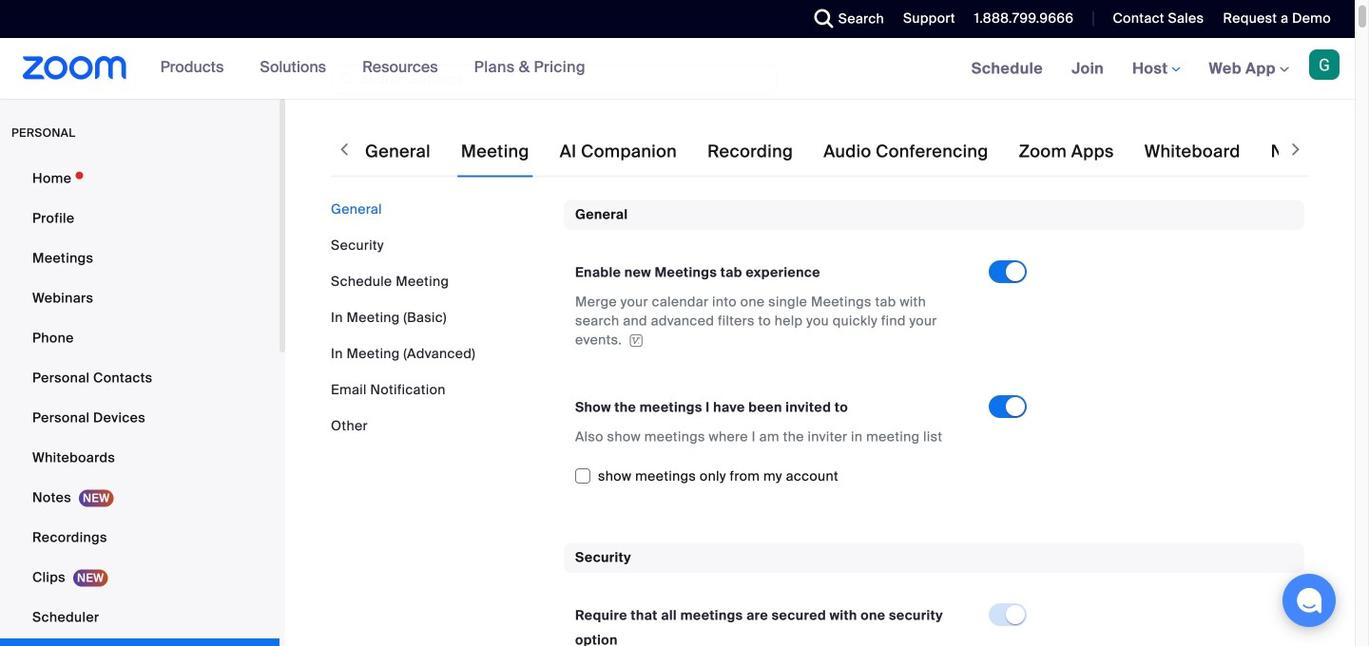 Task type: locate. For each thing, give the bounding box(es) containing it.
support version for enable new meetings tab experience image
[[627, 335, 646, 348]]

banner
[[0, 38, 1356, 100]]

menu bar
[[331, 200, 550, 436]]

product information navigation
[[146, 38, 600, 99]]

profile picture image
[[1310, 49, 1340, 80]]

application
[[576, 293, 972, 350]]

security element
[[564, 544, 1305, 647]]

personal menu menu
[[0, 160, 280, 647]]



Task type: describe. For each thing, give the bounding box(es) containing it.
Search Settings text field
[[331, 64, 778, 95]]

zoom logo image
[[23, 56, 127, 80]]

meetings navigation
[[958, 38, 1356, 100]]

scroll left image
[[335, 140, 354, 159]]

application inside general element
[[576, 293, 972, 350]]

open chat image
[[1297, 588, 1323, 615]]

tabs of my account settings page tab list
[[362, 125, 1370, 178]]

scroll right image
[[1287, 140, 1306, 159]]

general element
[[564, 200, 1305, 513]]



Task type: vqa. For each thing, say whether or not it's contained in the screenshot.
Search Settings text box
yes



